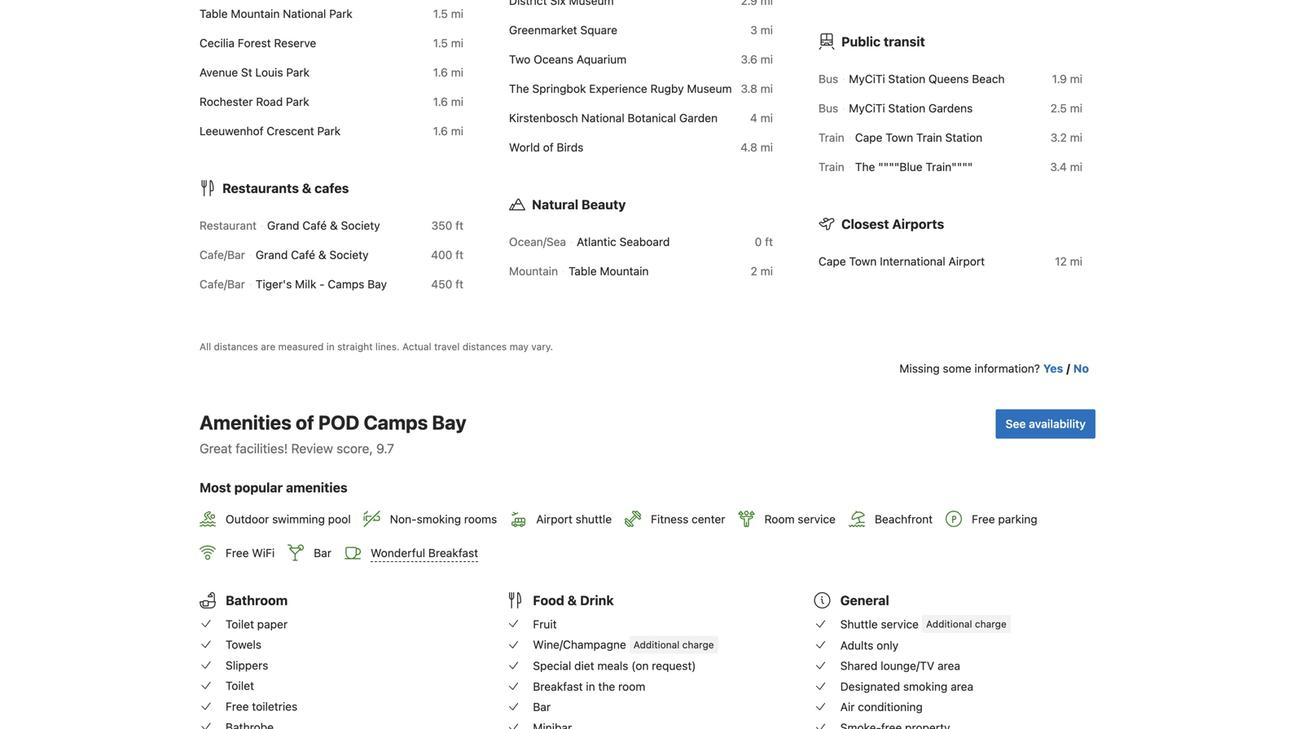 Task type: describe. For each thing, give the bounding box(es) containing it.
air conditioning
[[840, 700, 923, 714]]

see availability
[[1006, 417, 1086, 430]]

airport shuttle
[[536, 513, 612, 526]]

toilet for toilet
[[226, 679, 254, 693]]

town for international
[[849, 255, 877, 268]]

350 ft
[[431, 219, 464, 232]]

-
[[319, 277, 325, 291]]

1.5 mi for cecilia forest reserve
[[433, 36, 464, 50]]

additional inside "shuttle service additional charge"
[[926, 618, 972, 630]]

0
[[755, 235, 762, 248]]

two
[[509, 53, 531, 66]]

1 horizontal spatial airport
[[949, 255, 985, 268]]

3.8 mi
[[741, 82, 773, 95]]

airports
[[892, 216, 944, 232]]

toilet paper
[[226, 617, 288, 631]]

lounge/tv
[[881, 659, 935, 673]]

adults
[[840, 638, 874, 652]]

yes button
[[1043, 360, 1063, 377]]

special diet meals (on request)
[[533, 659, 696, 673]]

museum
[[687, 82, 732, 95]]

0 horizontal spatial national
[[283, 7, 326, 20]]

bathroom
[[226, 593, 288, 608]]

wine/champagne additional charge
[[533, 638, 714, 651]]

1.5 mi for table mountain national park
[[433, 7, 464, 20]]

crescent
[[267, 124, 314, 138]]

450
[[431, 277, 452, 291]]

vary.
[[531, 341, 553, 352]]

room service
[[765, 513, 836, 526]]

transit
[[884, 34, 925, 49]]

conditioning
[[858, 700, 923, 714]]

room
[[765, 513, 795, 526]]

bus for myciti station gardens
[[819, 101, 838, 115]]

400
[[431, 248, 452, 262]]

free for free toiletries
[[226, 700, 249, 713]]

amenities
[[200, 411, 292, 434]]

designated
[[840, 680, 900, 693]]

& down cafes
[[330, 219, 338, 232]]

3.2 mi
[[1051, 131, 1083, 144]]

atlantic
[[577, 235, 617, 248]]

review
[[291, 441, 333, 456]]

rugby
[[651, 82, 684, 95]]

greenmarket
[[509, 23, 577, 37]]

train up the """"blue train"""" at the right of page
[[916, 131, 942, 144]]

lines.
[[375, 341, 400, 352]]

no button
[[1074, 360, 1089, 377]]

free parking
[[972, 513, 1038, 526]]

rochester road park
[[200, 95, 309, 108]]

3.2
[[1051, 131, 1067, 144]]

3.4
[[1050, 160, 1067, 174]]

ft for 0 ft
[[765, 235, 773, 248]]

oceans
[[534, 53, 574, 66]]

beach
[[972, 72, 1005, 86]]

grand café & society for restaurant
[[267, 219, 380, 232]]

public transit
[[841, 34, 925, 49]]

myciti station queens beach
[[849, 72, 1005, 86]]

& left cafes
[[302, 180, 312, 196]]

train""""
[[926, 160, 973, 174]]

cape for cape town international airport
[[819, 255, 846, 268]]

bus for myciti station queens beach
[[819, 72, 838, 86]]

birds
[[557, 141, 584, 154]]

0 ft
[[755, 235, 773, 248]]

garden
[[679, 111, 718, 125]]

center
[[692, 513, 725, 526]]

cafe/bar for grand café & society
[[200, 248, 245, 262]]

town for train
[[886, 131, 913, 144]]

the for the """"blue train""""
[[855, 160, 875, 174]]

two oceans aquarium
[[509, 53, 627, 66]]

1 horizontal spatial in
[[586, 680, 595, 693]]

leeuwenhof
[[200, 124, 264, 138]]

cafes
[[315, 180, 349, 196]]

table mountain
[[569, 264, 649, 278]]

station for gardens
[[888, 101, 926, 115]]

missing
[[900, 362, 940, 375]]

2 mi
[[751, 264, 773, 278]]

gardens
[[929, 101, 973, 115]]

myciti station gardens
[[849, 101, 973, 115]]

& up -
[[318, 248, 326, 262]]

(on
[[632, 659, 649, 673]]

some
[[943, 362, 972, 375]]

2 vertical spatial station
[[945, 131, 983, 144]]

0 vertical spatial in
[[326, 341, 335, 352]]

3 mi
[[750, 23, 773, 37]]

3.8
[[741, 82, 757, 95]]

missing some information? yes / no
[[900, 362, 1089, 375]]

diet
[[574, 659, 594, 673]]

meals
[[597, 659, 628, 673]]

travel
[[434, 341, 460, 352]]

table for table mountain
[[569, 264, 597, 278]]

1.5 for table mountain national park
[[433, 7, 448, 20]]

see availability button
[[996, 409, 1096, 439]]

wifi
[[252, 546, 275, 560]]

milk
[[295, 277, 316, 291]]

café for cafe/bar
[[291, 248, 315, 262]]

experience
[[589, 82, 647, 95]]

train for the """"blue train""""
[[819, 160, 845, 174]]

ft for 350 ft
[[455, 219, 464, 232]]

smoking for designated
[[903, 680, 948, 693]]

avenue st louis park
[[200, 66, 310, 79]]

bay for pod
[[432, 411, 466, 434]]

availability
[[1029, 417, 1086, 430]]

the springbok experience rugby museum
[[509, 82, 732, 95]]

world
[[509, 141, 540, 154]]

springbok
[[532, 82, 586, 95]]

myciti for myciti station gardens
[[849, 101, 885, 115]]

& right food
[[568, 593, 577, 608]]

smoking for non-
[[417, 513, 461, 526]]

most popular amenities
[[200, 480, 348, 495]]

charge inside "shuttle service additional charge"
[[975, 618, 1007, 630]]

seaboard
[[620, 235, 670, 248]]

1.6 for avenue st louis park
[[433, 66, 448, 79]]

slippers
[[226, 659, 268, 672]]

grand for cafe/bar
[[256, 248, 288, 262]]

ft for 400 ft
[[455, 248, 464, 262]]

2.5
[[1051, 101, 1067, 115]]

1.6 for leeuwenhof crescent park
[[433, 124, 448, 138]]

breakfast in the room
[[533, 680, 645, 693]]

train for cape town train station
[[819, 131, 845, 144]]

shuttle
[[576, 513, 612, 526]]



Task type: locate. For each thing, give the bounding box(es) containing it.
2 1.5 from the top
[[433, 36, 448, 50]]

breakfast down non-smoking rooms
[[428, 546, 478, 560]]

1 vertical spatial 1.6 mi
[[433, 95, 464, 108]]

wonderful breakfast
[[371, 546, 478, 560]]

1 vertical spatial 1.6
[[433, 95, 448, 108]]

1 horizontal spatial the
[[855, 160, 875, 174]]

1.6 mi for avenue st louis park
[[433, 66, 464, 79]]

1 vertical spatial bay
[[432, 411, 466, 434]]

fitness
[[651, 513, 689, 526]]

0 vertical spatial myciti
[[849, 72, 885, 86]]

1 horizontal spatial of
[[543, 141, 554, 154]]

society up tiger's milk - camps bay on the top of page
[[329, 248, 369, 262]]

1 horizontal spatial charge
[[975, 618, 1007, 630]]

0 vertical spatial charge
[[975, 618, 1007, 630]]

grand café & society up milk
[[256, 248, 369, 262]]

cape for cape town train station
[[855, 131, 883, 144]]

0 vertical spatial grand
[[267, 219, 299, 232]]

1.5
[[433, 7, 448, 20], [433, 36, 448, 50]]

2 vertical spatial free
[[226, 700, 249, 713]]

train right 4.8 mi
[[819, 131, 845, 144]]

bay inside 'amenities of pod camps bay great facilities! review score, 9.7'
[[432, 411, 466, 434]]

1 horizontal spatial additional
[[926, 618, 972, 630]]

society for 400 ft
[[329, 248, 369, 262]]

town up """"blue
[[886, 131, 913, 144]]

fitness center
[[651, 513, 725, 526]]

4.8
[[741, 141, 757, 154]]

station for queens
[[888, 72, 926, 86]]

of left birds
[[543, 141, 554, 154]]

area for shared lounge/tv area
[[938, 659, 960, 673]]

0 horizontal spatial airport
[[536, 513, 573, 526]]

0 vertical spatial grand café & society
[[267, 219, 380, 232]]

0 vertical spatial bar
[[314, 546, 332, 560]]

grand down restaurants & cafes
[[267, 219, 299, 232]]

0 vertical spatial service
[[798, 513, 836, 526]]

general
[[840, 593, 889, 608]]

cafe/bar down restaurant
[[200, 248, 245, 262]]

0 vertical spatial free
[[972, 513, 995, 526]]

free toiletries
[[226, 700, 298, 713]]

bus right 3.8 mi
[[819, 72, 838, 86]]

free left wifi
[[226, 546, 249, 560]]

camps inside 'amenities of pod camps bay great facilities! review score, 9.7'
[[364, 411, 428, 434]]

smoking up wonderful breakfast
[[417, 513, 461, 526]]

airport left shuttle
[[536, 513, 573, 526]]

outdoor swimming pool
[[226, 513, 351, 526]]

1 1.5 from the top
[[433, 7, 448, 20]]

the
[[509, 82, 529, 95], [855, 160, 875, 174]]

bus
[[819, 72, 838, 86], [819, 101, 838, 115]]

0 vertical spatial breakfast
[[428, 546, 478, 560]]

café down cafes
[[302, 219, 327, 232]]

1 horizontal spatial cape
[[855, 131, 883, 144]]

1 vertical spatial the
[[855, 160, 875, 174]]

camps right -
[[328, 277, 364, 291]]

mountain
[[231, 7, 280, 20], [509, 264, 558, 278], [600, 264, 649, 278]]

shuttle service additional charge
[[840, 617, 1007, 631]]

greenmarket square
[[509, 23, 618, 37]]

breakfast down special
[[533, 680, 583, 693]]

cafe/bar for tiger's milk - camps bay
[[200, 277, 245, 291]]

1 1.6 from the top
[[433, 66, 448, 79]]

road
[[256, 95, 283, 108]]

1 vertical spatial additional
[[634, 639, 680, 650]]

1 vertical spatial bar
[[533, 700, 551, 714]]

2 1.5 mi from the top
[[433, 36, 464, 50]]

mountain down atlantic seaboard
[[600, 264, 649, 278]]

1 horizontal spatial bar
[[533, 700, 551, 714]]

bay for -
[[368, 277, 387, 291]]

1 vertical spatial bus
[[819, 101, 838, 115]]

1 vertical spatial myciti
[[849, 101, 885, 115]]

designated smoking area
[[840, 680, 974, 693]]

1.5 for cecilia forest reserve
[[433, 36, 448, 50]]

society down cafes
[[341, 219, 380, 232]]

straight
[[337, 341, 373, 352]]

1 vertical spatial smoking
[[903, 680, 948, 693]]

1 horizontal spatial national
[[581, 111, 625, 125]]

0 vertical spatial bus
[[819, 72, 838, 86]]

3 1.6 from the top
[[433, 124, 448, 138]]

0 vertical spatial town
[[886, 131, 913, 144]]

train up "closest"
[[819, 160, 845, 174]]

0 horizontal spatial distances
[[214, 341, 258, 352]]

smoking down 'lounge/tv'
[[903, 680, 948, 693]]

the for the springbok experience rugby museum
[[509, 82, 529, 95]]

0 vertical spatial 1.6 mi
[[433, 66, 464, 79]]

0 vertical spatial additional
[[926, 618, 972, 630]]

1 vertical spatial toilet
[[226, 679, 254, 693]]

0 horizontal spatial charge
[[682, 639, 714, 650]]

4 mi
[[750, 111, 773, 125]]

fruit
[[533, 617, 557, 631]]

café for restaurant
[[302, 219, 327, 232]]

park
[[329, 7, 353, 20], [286, 66, 310, 79], [286, 95, 309, 108], [317, 124, 341, 138]]

0 vertical spatial cafe/bar
[[200, 248, 245, 262]]

st
[[241, 66, 252, 79]]

0 vertical spatial national
[[283, 7, 326, 20]]

information?
[[975, 362, 1040, 375]]

area down shared lounge/tv area
[[951, 680, 974, 693]]

3 1.6 mi from the top
[[433, 124, 464, 138]]

1.9 mi
[[1052, 72, 1083, 86]]

0 vertical spatial table
[[200, 7, 228, 20]]

1 horizontal spatial bay
[[432, 411, 466, 434]]

station
[[888, 72, 926, 86], [888, 101, 926, 115], [945, 131, 983, 144]]

bay down the travel
[[432, 411, 466, 434]]

distances right all
[[214, 341, 258, 352]]

area for designated smoking area
[[951, 680, 974, 693]]

bus right 4 mi
[[819, 101, 838, 115]]

national down experience
[[581, 111, 625, 125]]

bar down the pool
[[314, 546, 332, 560]]

restaurant
[[200, 219, 257, 232]]

shared
[[840, 659, 878, 673]]

town down "closest"
[[849, 255, 877, 268]]

grand café & society down cafes
[[267, 219, 380, 232]]

airport right 'international' on the top right
[[949, 255, 985, 268]]

1 vertical spatial café
[[291, 248, 315, 262]]

cape town train station
[[855, 131, 983, 144]]

grand café & society
[[267, 219, 380, 232], [256, 248, 369, 262]]

service for shuttle
[[881, 617, 919, 631]]

0 vertical spatial bay
[[368, 277, 387, 291]]

450 ft
[[431, 277, 464, 291]]

free for free wifi
[[226, 546, 249, 560]]

distances left may
[[463, 341, 507, 352]]

mountain up forest
[[231, 7, 280, 20]]

popular
[[234, 480, 283, 495]]

free for free parking
[[972, 513, 995, 526]]

cecilia
[[200, 36, 235, 50]]

of for birds
[[543, 141, 554, 154]]

additional up 'lounge/tv'
[[926, 618, 972, 630]]

camps up 9.7
[[364, 411, 428, 434]]

grand up tiger's
[[256, 248, 288, 262]]

actual
[[402, 341, 431, 352]]

0 vertical spatial 1.5
[[433, 7, 448, 20]]

mountain for table mountain
[[600, 264, 649, 278]]

1 vertical spatial of
[[296, 411, 314, 434]]

1 distances from the left
[[214, 341, 258, 352]]

beauty
[[582, 197, 626, 212]]

2 vertical spatial 1.6
[[433, 124, 448, 138]]

bar down special
[[533, 700, 551, 714]]

3.6
[[741, 53, 757, 66]]

3.4 mi
[[1050, 160, 1083, 174]]

toilet for toilet paper
[[226, 617, 254, 631]]

0 horizontal spatial in
[[326, 341, 335, 352]]

1.6
[[433, 66, 448, 79], [433, 95, 448, 108], [433, 124, 448, 138]]

3
[[750, 23, 757, 37]]

0 vertical spatial of
[[543, 141, 554, 154]]

service for room
[[798, 513, 836, 526]]

0 vertical spatial the
[[509, 82, 529, 95]]

non-
[[390, 513, 417, 526]]

1 vertical spatial cape
[[819, 255, 846, 268]]

station up cape town train station
[[888, 101, 926, 115]]

of inside 'amenities of pod camps bay great facilities! review score, 9.7'
[[296, 411, 314, 434]]

0 horizontal spatial table
[[200, 7, 228, 20]]

free left parking
[[972, 513, 995, 526]]

grand for restaurant
[[267, 219, 299, 232]]

0 vertical spatial toilet
[[226, 617, 254, 631]]

12 mi
[[1055, 255, 1083, 268]]

0 vertical spatial society
[[341, 219, 380, 232]]

tiger's
[[256, 277, 292, 291]]

society for 350 ft
[[341, 219, 380, 232]]

1 vertical spatial cafe/bar
[[200, 277, 245, 291]]

1 vertical spatial free
[[226, 546, 249, 560]]

special
[[533, 659, 571, 673]]

toilet down slippers
[[226, 679, 254, 693]]

national up reserve
[[283, 7, 326, 20]]

myciti down public
[[849, 72, 885, 86]]

0 horizontal spatial town
[[849, 255, 877, 268]]

1 vertical spatial area
[[951, 680, 974, 693]]

0 horizontal spatial service
[[798, 513, 836, 526]]

free wifi
[[226, 546, 275, 560]]

wine/champagne
[[533, 638, 626, 651]]

the left """"blue
[[855, 160, 875, 174]]

beachfront
[[875, 513, 933, 526]]

table mountain national park
[[200, 7, 353, 20]]

request)
[[652, 659, 696, 673]]

0 vertical spatial cape
[[855, 131, 883, 144]]

0 vertical spatial 1.6
[[433, 66, 448, 79]]

2 1.6 from the top
[[433, 95, 448, 108]]

ft for 450 ft
[[455, 277, 464, 291]]

area
[[938, 659, 960, 673], [951, 680, 974, 693]]

wonderful
[[371, 546, 425, 560]]

grand
[[267, 219, 299, 232], [256, 248, 288, 262]]

2 vertical spatial 1.6 mi
[[433, 124, 464, 138]]

square
[[580, 23, 618, 37]]

cafe/bar left tiger's
[[200, 277, 245, 291]]

1 horizontal spatial distances
[[463, 341, 507, 352]]

0 vertical spatial area
[[938, 659, 960, 673]]

0 horizontal spatial the
[[509, 82, 529, 95]]

grand café & society for cafe/bar
[[256, 248, 369, 262]]

1.6 for rochester road park
[[433, 95, 448, 108]]

1 bus from the top
[[819, 72, 838, 86]]

ocean/sea
[[509, 235, 566, 248]]

0 horizontal spatial mountain
[[231, 7, 280, 20]]

1 vertical spatial in
[[586, 680, 595, 693]]

score,
[[337, 441, 373, 456]]

service right room
[[798, 513, 836, 526]]

great
[[200, 441, 232, 456]]

mountain for table mountain national park
[[231, 7, 280, 20]]

kirstenbosch
[[509, 111, 578, 125]]

in left the
[[586, 680, 595, 693]]

area right 'lounge/tv'
[[938, 659, 960, 673]]

international
[[880, 255, 946, 268]]

1 horizontal spatial breakfast
[[533, 680, 583, 693]]

café
[[302, 219, 327, 232], [291, 248, 315, 262]]

all
[[200, 341, 211, 352]]

2 cafe/bar from the top
[[200, 277, 245, 291]]

shared lounge/tv area
[[840, 659, 960, 673]]

0 vertical spatial 1.5 mi
[[433, 7, 464, 20]]

all distances are measured in straight lines. actual travel distances may vary.
[[200, 341, 553, 352]]

2 horizontal spatial mountain
[[600, 264, 649, 278]]

table down atlantic
[[569, 264, 597, 278]]

1 horizontal spatial smoking
[[903, 680, 948, 693]]

airport
[[949, 255, 985, 268], [536, 513, 573, 526]]

free left toiletries
[[226, 700, 249, 713]]

pool
[[328, 513, 351, 526]]

aquarium
[[577, 53, 627, 66]]

2 myciti from the top
[[849, 101, 885, 115]]

2 bus from the top
[[819, 101, 838, 115]]

smoking
[[417, 513, 461, 526], [903, 680, 948, 693]]

1.6 mi for rochester road park
[[433, 95, 464, 108]]

0 horizontal spatial smoking
[[417, 513, 461, 526]]

1.9
[[1052, 72, 1067, 86]]

3.6 mi
[[741, 53, 773, 66]]

the down two
[[509, 82, 529, 95]]

2 toilet from the top
[[226, 679, 254, 693]]

1 toilet from the top
[[226, 617, 254, 631]]

0 horizontal spatial breakfast
[[428, 546, 478, 560]]

of for pod
[[296, 411, 314, 434]]

1 vertical spatial table
[[569, 264, 597, 278]]

table up the 'cecilia'
[[200, 7, 228, 20]]

restaurants & cafes
[[222, 180, 349, 196]]

1 1.6 mi from the top
[[433, 66, 464, 79]]

toilet up towels
[[226, 617, 254, 631]]

additional inside wine/champagne additional charge
[[634, 639, 680, 650]]

0 vertical spatial station
[[888, 72, 926, 86]]

myciti for myciti station queens beach
[[849, 72, 885, 86]]

the """"blue train""""
[[855, 160, 973, 174]]

ft right 450
[[455, 277, 464, 291]]

café up milk
[[291, 248, 315, 262]]

station down gardens
[[945, 131, 983, 144]]

0 horizontal spatial bar
[[314, 546, 332, 560]]

1 vertical spatial 1.5 mi
[[433, 36, 464, 50]]

botanical
[[628, 111, 676, 125]]

1 vertical spatial charge
[[682, 639, 714, 650]]

mountain down ocean/sea
[[509, 264, 558, 278]]

cape up """"blue
[[855, 131, 883, 144]]

table for table mountain national park
[[200, 7, 228, 20]]

charge inside wine/champagne additional charge
[[682, 639, 714, 650]]

ft right 350
[[455, 219, 464, 232]]

0 vertical spatial airport
[[949, 255, 985, 268]]

cape town international airport
[[819, 255, 985, 268]]

1 horizontal spatial town
[[886, 131, 913, 144]]

2 distances from the left
[[463, 341, 507, 352]]

drink
[[580, 593, 614, 608]]

1 vertical spatial airport
[[536, 513, 573, 526]]

1 vertical spatial camps
[[364, 411, 428, 434]]

1 vertical spatial service
[[881, 617, 919, 631]]

1 vertical spatial grand
[[256, 248, 288, 262]]

1 myciti from the top
[[849, 72, 885, 86]]

camps for pod
[[364, 411, 428, 434]]

bay
[[368, 277, 387, 291], [432, 411, 466, 434]]

0 vertical spatial camps
[[328, 277, 364, 291]]

of up review
[[296, 411, 314, 434]]

0 horizontal spatial additional
[[634, 639, 680, 650]]

world of birds
[[509, 141, 584, 154]]

service up only
[[881, 617, 919, 631]]

1 horizontal spatial mountain
[[509, 264, 558, 278]]

4.8 mi
[[741, 141, 773, 154]]

0 vertical spatial smoking
[[417, 513, 461, 526]]

2
[[751, 264, 757, 278]]

additional up "(on"
[[634, 639, 680, 650]]

0 horizontal spatial of
[[296, 411, 314, 434]]

2 1.6 mi from the top
[[433, 95, 464, 108]]

closest
[[841, 216, 889, 232]]

0 vertical spatial café
[[302, 219, 327, 232]]

0 horizontal spatial bay
[[368, 277, 387, 291]]

1 vertical spatial grand café & society
[[256, 248, 369, 262]]

1 vertical spatial town
[[849, 255, 877, 268]]

public
[[841, 34, 881, 49]]

cape down "closest"
[[819, 255, 846, 268]]

1 vertical spatial national
[[581, 111, 625, 125]]

1 vertical spatial society
[[329, 248, 369, 262]]

non-smoking rooms
[[390, 513, 497, 526]]

rochester
[[200, 95, 253, 108]]

ft right 0
[[765, 235, 773, 248]]

1 vertical spatial station
[[888, 101, 926, 115]]

station up myciti station gardens
[[888, 72, 926, 86]]

1 vertical spatial breakfast
[[533, 680, 583, 693]]

bay right -
[[368, 277, 387, 291]]

1 horizontal spatial service
[[881, 617, 919, 631]]

1 vertical spatial 1.5
[[433, 36, 448, 50]]

1 cafe/bar from the top
[[200, 248, 245, 262]]

in left 'straight'
[[326, 341, 335, 352]]

0 horizontal spatial cape
[[819, 255, 846, 268]]

1.6 mi for leeuwenhof crescent park
[[433, 124, 464, 138]]

1 1.5 mi from the top
[[433, 7, 464, 20]]

ft right 400
[[455, 248, 464, 262]]

myciti up cape town train station
[[849, 101, 885, 115]]

no
[[1074, 362, 1089, 375]]

camps for -
[[328, 277, 364, 291]]



Task type: vqa. For each thing, say whether or not it's contained in the screenshot.


